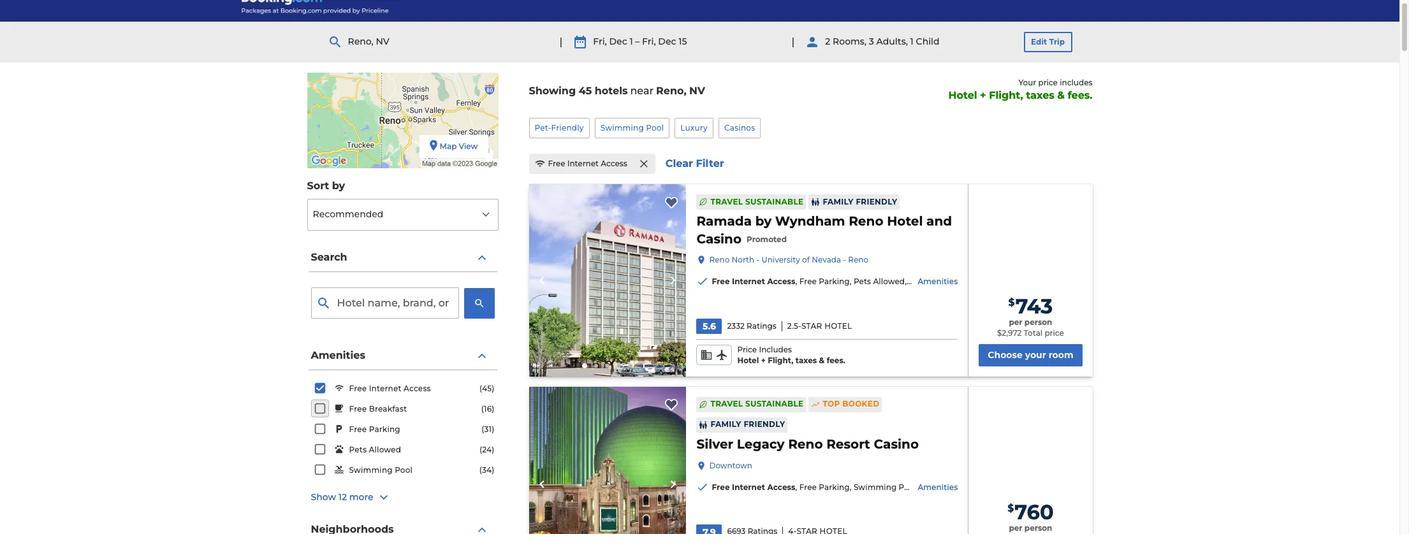 Task type: vqa. For each thing, say whether or not it's contained in the screenshot.
Pet-Friendly
yes



Task type: locate. For each thing, give the bounding box(es) containing it.
0 vertical spatial +
[[980, 89, 987, 101]]

2 dec from the left
[[658, 36, 676, 47]]

1 1 from the left
[[630, 36, 633, 47]]

university
[[762, 255, 800, 265]]

1 vertical spatial travel
[[711, 400, 743, 409]]

map view
[[440, 142, 478, 151]]

0 horizontal spatial allowed
[[369, 445, 401, 455]]

price inside $ 743 per person $2,972 total price
[[1045, 328, 1065, 338]]

0 horizontal spatial fees.
[[827, 356, 846, 365]]

$ left 743
[[1009, 297, 1015, 309]]

clear filter button
[[661, 157, 730, 176]]

2 vertical spatial amenities
[[918, 483, 958, 492]]

0 vertical spatial sustainable
[[746, 197, 804, 207]]

2
[[826, 36, 831, 47]]

casino down ramada
[[697, 232, 742, 247]]

(31)
[[482, 425, 495, 434]]

1 | from the left
[[560, 36, 563, 48]]

your
[[1019, 78, 1037, 87]]

1 horizontal spatial taxes
[[1026, 89, 1055, 101]]

1 vertical spatial flight,
[[768, 356, 794, 365]]

wyndham
[[775, 214, 845, 229]]

(16)
[[481, 404, 495, 414]]

1 horizontal spatial pets
[[854, 277, 871, 287]]

1 horizontal spatial pool
[[646, 123, 664, 133]]

2 person from the top
[[1025, 524, 1053, 533]]

casino
[[697, 232, 742, 247], [909, 277, 936, 287], [874, 437, 919, 452]]

trip
[[1050, 37, 1065, 47]]

+
[[980, 89, 987, 101], [761, 356, 766, 365]]

reno, right near
[[656, 85, 687, 97]]

ramada
[[697, 214, 752, 229]]

2 - from the left
[[844, 255, 846, 265]]

& down includes at right
[[1058, 89, 1065, 101]]

nv
[[376, 36, 390, 47], [690, 85, 705, 97]]

2 vertical spatial pool
[[899, 483, 917, 492]]

1 horizontal spatial 1
[[911, 36, 914, 47]]

0 vertical spatial reno,
[[348, 36, 374, 47]]

2 vertical spatial parking
[[819, 483, 850, 492]]

0 vertical spatial casino
[[697, 232, 742, 247]]

free up "free parking" on the bottom left
[[349, 405, 367, 414]]

sustainable up wyndham
[[746, 197, 804, 207]]

1 vertical spatial pool
[[395, 466, 413, 475]]

12
[[339, 492, 347, 503]]

star
[[802, 321, 823, 331]]

1 vertical spatial &
[[819, 356, 825, 365]]

swimming down showing 45 hotels near reno, nv
[[601, 123, 644, 133]]

swimming down pets allowed
[[349, 466, 393, 475]]

1 vertical spatial per
[[1009, 524, 1023, 533]]

1 vertical spatial photo carousel region
[[529, 387, 687, 535]]

&
[[1058, 89, 1065, 101], [819, 356, 825, 365]]

go to image #3 image
[[606, 364, 610, 368]]

1 horizontal spatial allowed
[[873, 277, 905, 287]]

swimming down resort
[[854, 483, 897, 492]]

free internet access up breakfast at the bottom left
[[349, 384, 431, 394]]

1 horizontal spatial dec
[[658, 36, 676, 47]]

person inside $ 743 per person $2,972 total price
[[1025, 318, 1053, 327]]

top
[[823, 400, 840, 409]]

,
[[796, 277, 798, 287], [850, 277, 852, 287], [905, 277, 907, 287], [936, 277, 937, 287], [796, 483, 798, 492], [850, 483, 852, 492], [917, 483, 918, 492], [947, 483, 949, 492]]

reno, down 'booking.com packages' image
[[348, 36, 374, 47]]

$ 743 per person $2,972 total price
[[998, 294, 1065, 338]]

free internet access button
[[529, 154, 656, 174]]

0 vertical spatial per
[[1009, 318, 1023, 327]]

0 vertical spatial &
[[1058, 89, 1065, 101]]

swimming pool
[[601, 123, 664, 133], [349, 466, 413, 475]]

2 1 from the left
[[911, 36, 914, 47]]

2 horizontal spatial pool
[[899, 483, 917, 492]]

1 vertical spatial pets
[[349, 445, 367, 455]]

$ left 760
[[1008, 502, 1014, 515]]

2 | from the left
[[792, 36, 795, 48]]

0 horizontal spatial flight,
[[768, 356, 794, 365]]

1 vertical spatial friendly
[[856, 197, 898, 207]]

amenities
[[918, 277, 958, 287], [311, 349, 365, 362], [918, 483, 958, 492]]

760
[[1015, 500, 1054, 525]]

choose
[[988, 349, 1023, 361]]

| for 2 rooms, 3 adults, 1 child
[[792, 36, 795, 48]]

1 vertical spatial travel sustainable
[[711, 400, 804, 409]]

reno right wyndham
[[849, 214, 884, 229]]

flight,
[[989, 89, 1024, 101], [768, 356, 794, 365]]

1 left child
[[911, 36, 914, 47]]

go to image #2 image
[[594, 364, 598, 368]]

luxury
[[681, 123, 708, 133]]

travel sustainable
[[711, 197, 804, 207], [711, 400, 804, 409]]

1 horizontal spatial swimming pool
[[601, 123, 664, 133]]

casino down and
[[909, 277, 936, 287]]

1 vertical spatial price
[[1045, 328, 1065, 338]]

flight, down the your
[[989, 89, 1024, 101]]

access
[[601, 159, 628, 169], [768, 277, 796, 287], [404, 384, 431, 394], [768, 483, 796, 492]]

1 vertical spatial family
[[711, 420, 742, 430]]

sustainable for per person
[[746, 197, 804, 207]]

by right sort
[[332, 180, 345, 192]]

- right nevada
[[844, 255, 846, 265]]

pets down ramada by wyndham reno hotel and casino - promoted element
[[854, 277, 871, 287]]

sort
[[307, 180, 329, 192]]

1 vertical spatial taxes
[[796, 356, 817, 365]]

1 person from the top
[[1025, 318, 1053, 327]]

more
[[349, 492, 374, 503]]

friendly
[[551, 123, 584, 133], [856, 197, 898, 207], [744, 420, 785, 430]]

0 horizontal spatial swimming pool
[[349, 466, 413, 475]]

0 vertical spatial swimming
[[601, 123, 644, 133]]

free
[[548, 159, 565, 169], [712, 277, 730, 287], [800, 277, 817, 287], [349, 384, 367, 394], [349, 405, 367, 414], [349, 425, 367, 434], [712, 483, 730, 492], [800, 483, 817, 492]]

1 vertical spatial $
[[1008, 502, 1014, 515]]

1 horizontal spatial fri,
[[642, 36, 656, 47]]

fees. inside the price includes hotel + flight, taxes & fees.
[[827, 356, 846, 365]]

0 horizontal spatial 1
[[630, 36, 633, 47]]

travel sustainable up ramada
[[711, 197, 804, 207]]

2 travel from the top
[[711, 400, 743, 409]]

0 horizontal spatial family friendly
[[711, 420, 785, 430]]

fri, left –
[[593, 36, 607, 47]]

top booked
[[823, 400, 880, 409]]

person for 743
[[1025, 318, 1053, 327]]

fri,
[[593, 36, 607, 47], [642, 36, 656, 47]]

0 horizontal spatial fri,
[[593, 36, 607, 47]]

reno left resort
[[788, 437, 823, 452]]

go to image #1 image
[[582, 363, 587, 369]]

0 horizontal spatial |
[[560, 36, 563, 48]]

1 vertical spatial amenities
[[311, 349, 365, 362]]

by for ramada
[[756, 214, 772, 229]]

hotels
[[595, 85, 628, 97]]

1 travel sustainable from the top
[[711, 197, 804, 207]]

0 horizontal spatial -
[[757, 255, 760, 265]]

person inside $ 760 per person
[[1025, 524, 1053, 533]]

1 vertical spatial nv
[[690, 85, 705, 97]]

per inside $ 760 per person
[[1009, 524, 1023, 533]]

by right ramada
[[756, 214, 772, 229]]

1 horizontal spatial fees.
[[1068, 89, 1093, 101]]

friendly up legacy
[[744, 420, 785, 430]]

1 dec from the left
[[609, 36, 627, 47]]

1 horizontal spatial &
[[1058, 89, 1065, 101]]

0 vertical spatial $
[[1009, 297, 1015, 309]]

1 horizontal spatial free internet access
[[548, 159, 628, 169]]

- right the north
[[757, 255, 760, 265]]

free up pets allowed
[[349, 425, 367, 434]]

access inside button
[[601, 159, 628, 169]]

price
[[1039, 78, 1058, 87], [1045, 328, 1065, 338]]

by inside ramada by wyndham reno hotel and casino
[[756, 214, 772, 229]]

1 per from the top
[[1009, 318, 1023, 327]]

fri, right –
[[642, 36, 656, 47]]

& down 2.5-star hotel
[[819, 356, 825, 365]]

2 vertical spatial casino
[[874, 437, 919, 452]]

0 vertical spatial free internet access
[[548, 159, 628, 169]]

| for fri, dec 1 – fri, dec 15
[[560, 36, 563, 48]]

free down downtown on the bottom right
[[712, 483, 730, 492]]

1 horizontal spatial -
[[844, 255, 846, 265]]

fees. down 2.5-star hotel
[[827, 356, 846, 365]]

by for sort
[[332, 180, 345, 192]]

flight, down includes
[[768, 356, 794, 365]]

swimming
[[601, 123, 644, 133], [349, 466, 393, 475], [854, 483, 897, 492]]

swimming pool down near
[[601, 123, 664, 133]]

family friendly
[[823, 197, 898, 207], [711, 420, 785, 430]]

1 sustainable from the top
[[746, 197, 804, 207]]

price inside your price includes hotel + flight, taxes & fees.
[[1039, 78, 1058, 87]]

2 per from the top
[[1009, 524, 1023, 533]]

0 vertical spatial family
[[823, 197, 854, 207]]

0 vertical spatial person
[[1025, 318, 1053, 327]]

casino right resort
[[874, 437, 919, 452]]

0 horizontal spatial pool
[[395, 466, 413, 475]]

0 vertical spatial flight,
[[989, 89, 1024, 101]]

family friendly up legacy
[[711, 420, 785, 430]]

booked
[[843, 400, 880, 409]]

travel up silver
[[711, 400, 743, 409]]

0 vertical spatial taxes
[[1026, 89, 1055, 101]]

swimming pool down pets allowed
[[349, 466, 413, 475]]

taxes down star
[[796, 356, 817, 365]]

per
[[1009, 318, 1023, 327], [1009, 524, 1023, 533]]

1 vertical spatial fees.
[[827, 356, 846, 365]]

sort by
[[307, 180, 345, 192]]

0 horizontal spatial +
[[761, 356, 766, 365]]

amenities for 760
[[918, 483, 958, 492]]

2.5-star hotel
[[788, 321, 853, 331]]

sustainable up legacy
[[746, 400, 804, 409]]

1 horizontal spatial nv
[[690, 85, 705, 97]]

reno north - university of nevada - reno
[[710, 255, 869, 265]]

0 horizontal spatial friendly
[[551, 123, 584, 133]]

fees. inside your price includes hotel + flight, taxes & fees.
[[1068, 89, 1093, 101]]

parking down resort
[[819, 483, 850, 492]]

free internet access down the pet-friendly
[[548, 159, 628, 169]]

free down the pet-friendly
[[548, 159, 565, 169]]

1 horizontal spatial family friendly
[[823, 197, 898, 207]]

| left the 2
[[792, 36, 795, 48]]

1 horizontal spatial reno,
[[656, 85, 687, 97]]

$ inside $ 760 per person
[[1008, 502, 1014, 515]]

by
[[332, 180, 345, 192], [756, 214, 772, 229]]

-
[[757, 255, 760, 265], [844, 255, 846, 265]]

your
[[1025, 349, 1047, 361]]

price right the your
[[1039, 78, 1058, 87]]

edit trip
[[1031, 37, 1065, 47]]

pets down "free parking" on the bottom left
[[349, 445, 367, 455]]

internet up breakfast at the bottom left
[[369, 384, 402, 394]]

near
[[630, 85, 654, 97]]

0 horizontal spatial taxes
[[796, 356, 817, 365]]

fri, dec 1 – fri, dec 15
[[593, 36, 687, 47]]

casinos
[[725, 123, 755, 133]]

reno right nevada
[[848, 255, 869, 265]]

1 vertical spatial swimming
[[349, 466, 393, 475]]

2 fri, from the left
[[642, 36, 656, 47]]

friendly up ramada by wyndham reno hotel and casino - promoted element
[[856, 197, 898, 207]]

per inside $ 743 per person $2,972 total price
[[1009, 318, 1023, 327]]

1 vertical spatial sustainable
[[746, 400, 804, 409]]

free internet access , free parking , pets allowed , casino ,
[[712, 277, 937, 287]]

of
[[802, 255, 810, 265]]

0 vertical spatial parking
[[819, 277, 850, 287]]

flight, inside the price includes hotel + flight, taxes & fees.
[[768, 356, 794, 365]]

on site image
[[529, 184, 687, 377]]

743
[[1016, 294, 1053, 319]]

0 vertical spatial allowed
[[873, 277, 905, 287]]

go to image #5 image
[[629, 364, 633, 368]]

parking for free internet access , free parking , pets allowed , casino ,
[[819, 277, 850, 287]]

2 travel sustainable from the top
[[711, 400, 804, 409]]

breakfast
[[369, 405, 407, 414]]

family up ramada by wyndham reno hotel and casino - promoted element
[[823, 197, 854, 207]]

allowed
[[873, 277, 905, 287], [369, 445, 401, 455]]

0 horizontal spatial by
[[332, 180, 345, 192]]

family up silver
[[711, 420, 742, 430]]

1 horizontal spatial by
[[756, 214, 772, 229]]

1 vertical spatial person
[[1025, 524, 1053, 533]]

1 - from the left
[[757, 255, 760, 265]]

fees. down includes at right
[[1068, 89, 1093, 101]]

$ inside $ 743 per person $2,972 total price
[[1009, 297, 1015, 309]]

family
[[823, 197, 854, 207], [711, 420, 742, 430]]

travel sustainable up legacy
[[711, 400, 804, 409]]

taxes down the your
[[1026, 89, 1055, 101]]

friendly down showing
[[551, 123, 584, 133]]

choose your room button
[[979, 344, 1083, 367]]

travel for 760
[[711, 400, 743, 409]]

0 vertical spatial travel
[[711, 197, 743, 207]]

1 horizontal spatial +
[[980, 89, 987, 101]]

1 vertical spatial by
[[756, 214, 772, 229]]

$ 760 per person
[[1008, 500, 1054, 533]]

1 vertical spatial +
[[761, 356, 766, 365]]

pool
[[646, 123, 664, 133], [395, 466, 413, 475], [899, 483, 917, 492]]

adults,
[[877, 36, 908, 47]]

1 horizontal spatial |
[[792, 36, 795, 48]]

sustainable
[[746, 197, 804, 207], [746, 400, 804, 409]]

0 horizontal spatial family
[[711, 420, 742, 430]]

0 horizontal spatial free internet access
[[349, 384, 431, 394]]

15
[[679, 36, 687, 47]]

family friendly up ramada by wyndham reno hotel and casino - promoted element
[[823, 197, 898, 207]]

1 vertical spatial free internet access
[[349, 384, 431, 394]]

0 horizontal spatial nv
[[376, 36, 390, 47]]

0 vertical spatial fees.
[[1068, 89, 1093, 101]]

45
[[579, 85, 592, 97]]

$
[[1009, 297, 1015, 309], [1008, 502, 1014, 515]]

1 horizontal spatial family
[[823, 197, 854, 207]]

2 photo carousel region from the top
[[529, 387, 687, 535]]

reno left the north
[[710, 255, 730, 265]]

1 photo carousel region from the top
[[529, 184, 687, 377]]

casino inside ramada by wyndham reno hotel and casino
[[697, 232, 742, 247]]

reno,
[[348, 36, 374, 47], [656, 85, 687, 97]]

choose your room
[[988, 349, 1074, 361]]

hotel
[[949, 89, 978, 101], [887, 214, 923, 229], [825, 321, 853, 331], [738, 356, 759, 365]]

1 vertical spatial allowed
[[369, 445, 401, 455]]

travel up ramada
[[711, 197, 743, 207]]

parking down nevada
[[819, 277, 850, 287]]

pets allowed
[[349, 445, 401, 455]]

|
[[560, 36, 563, 48], [792, 36, 795, 48]]

price right total
[[1045, 328, 1065, 338]]

2 sustainable from the top
[[746, 400, 804, 409]]

0 vertical spatial amenities
[[918, 277, 958, 287]]

internet down the pet-friendly
[[567, 159, 599, 169]]

dec left 15 on the left of the page
[[658, 36, 676, 47]]

parking down breakfast at the bottom left
[[369, 425, 400, 434]]

1 left –
[[630, 36, 633, 47]]

| up showing
[[560, 36, 563, 48]]

free up 5.6
[[712, 277, 730, 287]]

parking
[[819, 277, 850, 287], [369, 425, 400, 434], [819, 483, 850, 492]]

2 horizontal spatial swimming
[[854, 483, 897, 492]]

0 vertical spatial photo carousel region
[[529, 184, 687, 377]]

1 travel from the top
[[711, 197, 743, 207]]

photo carousel region
[[529, 184, 687, 377], [529, 387, 687, 535]]

travel
[[711, 197, 743, 207], [711, 400, 743, 409]]

0 horizontal spatial dec
[[609, 36, 627, 47]]

dec left –
[[609, 36, 627, 47]]

reno
[[849, 214, 884, 229], [710, 255, 730, 265], [848, 255, 869, 265], [788, 437, 823, 452]]



Task type: describe. For each thing, give the bounding box(es) containing it.
filter
[[696, 158, 724, 170]]

go to image #4 image
[[617, 364, 621, 368]]

price
[[738, 345, 757, 355]]

showing 45 hotels near reno, nv
[[529, 85, 705, 97]]

1 horizontal spatial swimming
[[601, 123, 644, 133]]

1 vertical spatial reno,
[[656, 85, 687, 97]]

edit trip button
[[1024, 32, 1073, 52]]

1 vertical spatial parking
[[369, 425, 400, 434]]

booking.com packages image
[[241, 0, 390, 14]]

silver
[[697, 437, 734, 452]]

clear
[[666, 158, 693, 170]]

ratings
[[747, 321, 777, 331]]

free internet access inside button
[[548, 159, 628, 169]]

taxes inside the price includes hotel + flight, taxes & fees.
[[796, 356, 817, 365]]

(45)
[[480, 384, 495, 394]]

0 vertical spatial nv
[[376, 36, 390, 47]]

(34)
[[479, 466, 495, 475]]

2 vertical spatial swimming
[[854, 483, 897, 492]]

pet-
[[535, 123, 552, 133]]

0 vertical spatial pets
[[854, 277, 871, 287]]

total
[[1024, 328, 1043, 338]]

sustainable for 760
[[746, 400, 804, 409]]

includes
[[759, 345, 792, 355]]

reno inside silver legacy reno resort casino element
[[788, 437, 823, 452]]

pet-friendly
[[535, 123, 584, 133]]

free internet access , free parking , swimming pool ,
[[712, 483, 918, 492]]

internet down the north
[[732, 277, 765, 287]]

per for 760
[[1009, 524, 1023, 533]]

+ inside your price includes hotel + flight, taxes & fees.
[[980, 89, 987, 101]]

amenities for per person
[[918, 277, 958, 287]]

1 vertical spatial swimming pool
[[349, 466, 413, 475]]

0 horizontal spatial pets
[[349, 445, 367, 455]]

hotel inside the price includes hotel + flight, taxes & fees.
[[738, 356, 759, 365]]

recommended
[[313, 209, 384, 220]]

free down of
[[800, 277, 817, 287]]

your price includes hotel + flight, taxes & fees.
[[949, 78, 1093, 101]]

travel for per person
[[711, 197, 743, 207]]

hotel inside ramada by wyndham reno hotel and casino
[[887, 214, 923, 229]]

2 horizontal spatial friendly
[[856, 197, 898, 207]]

nevada
[[812, 255, 841, 265]]

internet down downtown on the bottom right
[[732, 483, 765, 492]]

1 horizontal spatial friendly
[[744, 420, 785, 430]]

recommended button
[[307, 199, 498, 231]]

free parking
[[349, 425, 400, 434]]

internet inside button
[[567, 159, 599, 169]]

+ inside the price includes hotel + flight, taxes & fees.
[[761, 356, 766, 365]]

and
[[927, 214, 952, 229]]

reno, nv
[[348, 36, 390, 47]]

child
[[916, 36, 940, 47]]

0 horizontal spatial reno,
[[348, 36, 374, 47]]

$ for 743
[[1009, 297, 1015, 309]]

photo carousel region for per person
[[529, 184, 687, 377]]

amenities inside dropdown button
[[311, 349, 365, 362]]

downtown
[[710, 461, 753, 471]]

parking for free internet access , free parking , swimming pool ,
[[819, 483, 850, 492]]

0 vertical spatial family friendly
[[823, 197, 898, 207]]

Hotel name, brand, or keyword text field
[[311, 288, 459, 319]]

free breakfast
[[349, 405, 407, 414]]

0 vertical spatial swimming pool
[[601, 123, 664, 133]]

1 vertical spatial family friendly
[[711, 420, 785, 430]]

–
[[636, 36, 640, 47]]

price includes hotel + flight, taxes & fees.
[[738, 345, 846, 365]]

map
[[440, 142, 457, 151]]

2 rooms, 3 adults, 1 child
[[826, 36, 940, 47]]

resort
[[827, 437, 871, 452]]

5.6
[[703, 321, 716, 332]]

free up free breakfast
[[349, 384, 367, 394]]

$2,972
[[998, 328, 1022, 338]]

legacy
[[737, 437, 785, 452]]

north
[[732, 255, 755, 265]]

search
[[311, 251, 347, 263]]

hotel inside your price includes hotel + flight, taxes & fees.
[[949, 89, 978, 101]]

person for 760
[[1025, 524, 1053, 533]]

search button
[[308, 244, 497, 272]]

2332 ratings
[[727, 321, 777, 331]]

rooms,
[[833, 36, 867, 47]]

& inside your price includes hotel + flight, taxes & fees.
[[1058, 89, 1065, 101]]

2.5-
[[788, 321, 802, 331]]

room
[[1049, 349, 1074, 361]]

0 vertical spatial friendly
[[551, 123, 584, 133]]

ramada by wyndham reno hotel and casino - promoted element
[[697, 213, 958, 248]]

reno inside ramada by wyndham reno hotel and casino
[[849, 214, 884, 229]]

3
[[869, 36, 874, 47]]

show
[[311, 492, 336, 503]]

taxes inside your price includes hotel + flight, taxes & fees.
[[1026, 89, 1055, 101]]

ramada by wyndham reno hotel and casino
[[697, 214, 952, 247]]

2332
[[727, 321, 745, 331]]

$ for 760
[[1008, 502, 1014, 515]]

photo carousel region for 760
[[529, 387, 687, 535]]

& inside the price includes hotel + flight, taxes & fees.
[[819, 356, 825, 365]]

travel sustainable for 760
[[711, 400, 804, 409]]

free down silver legacy reno resort casino element
[[800, 483, 817, 492]]

show 12 more button
[[311, 491, 495, 506]]

travel sustainable for per person
[[711, 197, 804, 207]]

free inside button
[[548, 159, 565, 169]]

silver legacy reno resort casino
[[697, 437, 919, 452]]

edit
[[1031, 37, 1047, 47]]

silver legacy reno resort casino element
[[697, 436, 919, 453]]

clear filter
[[666, 158, 724, 170]]

flight, inside your price includes hotel + flight, taxes & fees.
[[989, 89, 1024, 101]]

0 horizontal spatial swimming
[[349, 466, 393, 475]]

includes
[[1060, 78, 1093, 87]]

0 vertical spatial pool
[[646, 123, 664, 133]]

bird's eye view image
[[529, 387, 687, 535]]

view
[[459, 142, 478, 151]]

per for 743
[[1009, 318, 1023, 327]]

(24)
[[480, 445, 495, 455]]

amenities button
[[308, 342, 497, 371]]

show 12 more
[[311, 492, 374, 503]]

showing
[[529, 85, 576, 97]]

1 vertical spatial casino
[[909, 277, 936, 287]]

1 fri, from the left
[[593, 36, 607, 47]]



